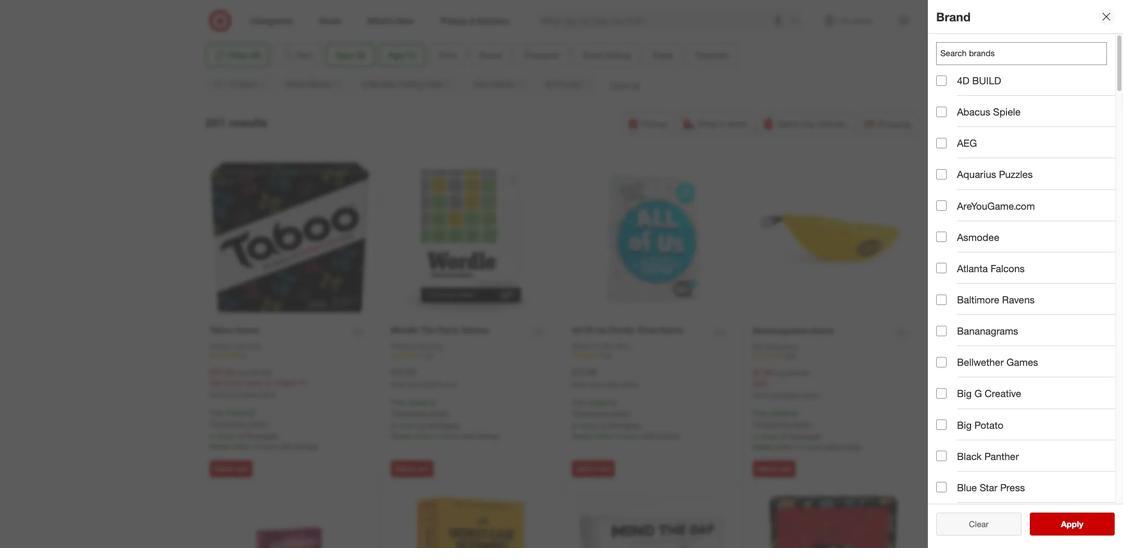 Task type: locate. For each thing, give the bounding box(es) containing it.
8–10 years
[[597, 21, 633, 30]]

taboo game image
[[209, 158, 370, 318], [209, 158, 370, 318]]

4d build
[[957, 74, 1001, 86]]

apply. down $7.99 reg $15.99 sale when purchased online
[[792, 420, 812, 428]]

0 vertical spatial clear
[[609, 79, 629, 90]]

add for all
[[576, 465, 588, 472]]

cart
[[235, 465, 248, 472], [417, 465, 429, 472], [598, 465, 610, 472], [779, 465, 791, 472]]

hasbro
[[209, 341, 233, 350], [391, 341, 414, 350]]

sale down the $15.69
[[209, 379, 224, 387]]

free shipping * * exclusions apply. in stock at  northgate ready within 2 hours with pickup down $7.99 reg $15.99 sale when purchased online
[[753, 409, 861, 451]]

within for taboo
[[232, 442, 251, 451]]

the
[[420, 324, 435, 335]]

bananagrams game image
[[753, 158, 914, 319], [753, 158, 914, 319]]

shipping for taboo
[[226, 408, 254, 417]]

1 horizontal spatial hasbro gaming
[[391, 341, 442, 350]]

northgate
[[427, 421, 460, 430], [608, 421, 641, 430], [246, 432, 278, 440], [789, 432, 822, 441]]

scattergories game image
[[753, 494, 914, 548], [753, 494, 914, 548]]

clear inside button
[[609, 79, 629, 90]]

0 horizontal spatial reg
[[236, 368, 247, 377]]

exclusions apply. link for bananagrams
[[755, 420, 812, 428]]

build
[[972, 74, 1001, 86]]

ready for bananagrams
[[753, 442, 774, 451]]

2–4 years link
[[349, 0, 455, 31]]

2 to from the left
[[409, 465, 415, 472]]

1 gaming from the left
[[235, 341, 261, 350]]

apply. down $18.59 when purchased online
[[430, 409, 450, 417]]

hasbro down wordle
[[391, 341, 414, 350]]

2 big from the top
[[957, 419, 972, 431]]

$12.99
[[572, 367, 597, 377]]

reg up ends
[[236, 368, 247, 377]]

years right 5–7
[[507, 21, 524, 30]]

apply.
[[430, 409, 450, 417], [611, 409, 631, 417], [249, 419, 268, 428], [792, 420, 812, 428]]

type (4)
[[335, 50, 365, 60]]

241
[[206, 115, 226, 130]]

0 vertical spatial puzzles
[[556, 79, 581, 88]]

3 add to cart from the left
[[576, 465, 610, 472]]

board games
[[286, 79, 332, 88]]

when inside $7.99 reg $15.99 sale when purchased online
[[753, 392, 769, 399]]

apply. for all
[[611, 409, 631, 417]]

3 years from the left
[[615, 21, 633, 30]]

0 horizontal spatial puzzles
[[556, 79, 581, 88]]

sale for $15.69
[[209, 379, 224, 387]]

2 hasbro gaming from the left
[[391, 341, 442, 350]]

1 horizontal spatial hasbro
[[391, 341, 414, 350]]

1 add to cart button from the left
[[209, 460, 252, 477]]

game for taboo game
[[236, 324, 259, 335]]

at for all of us family trivia game
[[600, 421, 606, 430]]

exclusions apply. link down "$12.99 when purchased online"
[[574, 409, 631, 417]]

shipping for wordle
[[407, 398, 435, 407]]

add to cart button for bananagrams
[[753, 460, 796, 477]]

board
[[286, 79, 306, 88]]

online down 127 link on the left bottom of the page
[[440, 381, 457, 388]]

1 horizontal spatial sale
[[753, 379, 767, 388]]

years right the 2–4
[[401, 21, 418, 30]]

Aquarius Puzzles checkbox
[[936, 169, 947, 180]]

hasbro gaming
[[209, 341, 261, 350], [391, 341, 442, 350]]

4 years from the left
[[724, 21, 741, 30]]

stock
[[399, 421, 416, 430], [580, 421, 597, 430], [217, 432, 235, 440], [761, 432, 779, 441]]

stock for taboo
[[217, 432, 235, 440]]

11–13
[[701, 21, 722, 30]]

exclusions apply. link down $7.99 reg $15.99 sale when purchased online
[[755, 420, 812, 428]]

shipping down $18.59 when purchased online
[[407, 398, 435, 407]]

at
[[264, 379, 270, 387], [418, 421, 425, 430], [600, 421, 606, 430], [237, 432, 244, 440], [781, 432, 787, 441]]

clear inside button
[[969, 519, 989, 529]]

bananagrams game link
[[753, 324, 834, 336]]

1 horizontal spatial brand
[[936, 9, 971, 24]]

in for taboo
[[209, 432, 215, 440]]

to
[[228, 465, 234, 472], [409, 465, 415, 472], [590, 465, 596, 472], [771, 465, 777, 472]]

gaming down taboo game link
[[235, 341, 261, 350]]

1 vertical spatial clear
[[969, 519, 989, 529]]

clear for clear all
[[609, 79, 629, 90]]

0 horizontal spatial gaming
[[235, 341, 261, 350]]

purchased inside $7.99 reg $15.99 sale when purchased online
[[771, 392, 800, 399]]

big right big potato option at the bottom
[[957, 419, 972, 431]]

northgate for wordle
[[427, 421, 460, 430]]

puzzles for aquarius puzzles
[[999, 168, 1033, 180]]

years right 11–13
[[724, 21, 741, 30]]

games right board
[[308, 79, 332, 88]]

0 horizontal spatial sale
[[209, 379, 224, 387]]

2 add from the left
[[395, 465, 407, 472]]

type
[[335, 50, 353, 60]]

14+ years
[[811, 21, 843, 30]]

bananagrams up bananagrams link
[[753, 325, 808, 335]]

33 link
[[572, 351, 732, 360]]

sale inside $15.69 reg $19.89 sale ends today at 1:00pm pt when purchased online
[[209, 379, 224, 387]]

when down the $15.69
[[209, 391, 226, 399]]

1 hasbro from the left
[[209, 341, 233, 350]]

apply. down "$12.99 when purchased online"
[[611, 409, 631, 417]]

hasbro for taboo game
[[209, 341, 233, 350]]

same day delivery button
[[758, 112, 854, 135]]

sort
[[296, 50, 312, 60]]

Blue Star Press checkbox
[[936, 482, 947, 493]]

games inside brand dialog
[[1007, 356, 1038, 368]]

free down the $15.69
[[209, 408, 224, 417]]

purchased down $18.59
[[409, 381, 438, 388]]

14+
[[811, 21, 824, 30]]

free down $12.99
[[572, 398, 586, 407]]

to for bananagrams
[[771, 465, 777, 472]]

wordle the party games image
[[391, 158, 551, 318], [391, 158, 551, 318]]

2–4 years
[[386, 21, 418, 30]]

exclusions down "$12.99 when purchased online"
[[574, 409, 609, 417]]

in for bananagrams
[[753, 432, 759, 441]]

purchased down ends
[[227, 391, 257, 399]]

241 results
[[206, 115, 268, 130]]

1 horizontal spatial puzzles
[[999, 168, 1033, 180]]

none text field inside brand dialog
[[936, 42, 1107, 65]]

3d puzzles
[[545, 79, 581, 88]]

games right card
[[491, 79, 515, 88]]

4 to from the left
[[771, 465, 777, 472]]

2 cart from the left
[[417, 465, 429, 472]]

delivery
[[818, 118, 848, 129]]

years for 5–7 years
[[507, 21, 524, 30]]

what
[[572, 341, 589, 350]]

with for wordle the party games
[[461, 432, 475, 440]]

2 hasbro from the left
[[391, 341, 414, 350]]

hasbro down taboo
[[209, 341, 233, 350]]

apply
[[1061, 519, 1083, 529]]

shipping down $7.99 reg $15.99 sale when purchased online
[[769, 409, 797, 418]]

2 add to cart from the left
[[395, 465, 429, 472]]

free shipping * * exclusions apply. in stock at  northgate ready within 2 hours with pickup for taboo
[[209, 408, 317, 451]]

all of us family trivia game
[[572, 324, 683, 335]]

bananagrams up bellwether
[[957, 325, 1018, 337]]

baltimore
[[957, 294, 999, 305]]

5–7 years
[[492, 21, 524, 30]]

wordle the party games link
[[391, 324, 489, 336]]

games inside 'button'
[[308, 79, 332, 88]]

$15.69
[[209, 367, 234, 377]]

the worst-case scenario card game image
[[391, 494, 551, 548], [391, 494, 551, 548]]

years right 8–10
[[615, 21, 633, 30]]

game right taboo
[[236, 324, 259, 335]]

2 gaming from the left
[[416, 341, 442, 350]]

2 hasbro gaming link from the left
[[391, 341, 442, 351]]

online down 33 link
[[621, 381, 638, 388]]

games inside button
[[491, 79, 515, 88]]

4 add to cart from the left
[[758, 465, 791, 472]]

game right trivia
[[659, 324, 683, 335]]

exclusions for bananagrams
[[755, 420, 790, 428]]

cart for wordle
[[417, 465, 429, 472]]

guest
[[582, 50, 604, 60]]

1 add to cart from the left
[[214, 465, 248, 472]]

northgate for all
[[608, 421, 641, 430]]

0 vertical spatial big
[[957, 387, 972, 399]]

atlanta
[[957, 262, 988, 274]]

4 add from the left
[[758, 465, 769, 472]]

apply. for taboo
[[249, 419, 268, 428]]

exclusions down $18.59 when purchased online
[[393, 409, 428, 417]]

falcons
[[991, 262, 1025, 274]]

2 link
[[209, 351, 370, 360]]

big for big g creative
[[957, 387, 972, 399]]

hasbro gaming link down taboo game link
[[209, 341, 261, 351]]

games up 127 link on the left bottom of the page
[[461, 324, 489, 335]]

add for wordle
[[395, 465, 407, 472]]

ready for all
[[572, 432, 592, 440]]

puzzles inside "3d puzzles" button
[[556, 79, 581, 88]]

wordle
[[391, 324, 418, 335]]

in for wordle
[[391, 421, 397, 430]]

1 horizontal spatial reg
[[775, 368, 786, 377]]

hasbro gaming link up 127
[[391, 341, 442, 351]]

online down $15.99
[[802, 392, 819, 399]]

taboo game link
[[209, 324, 259, 336]]

1 horizontal spatial clear
[[969, 519, 989, 529]]

exclusions apply. link for wordle
[[393, 409, 450, 417]]

pickup for wordle the party games
[[477, 432, 498, 440]]

0 horizontal spatial hasbro gaming link
[[209, 341, 261, 351]]

age
[[388, 50, 404, 60]]

add to cart for all
[[576, 465, 610, 472]]

0 horizontal spatial hasbro
[[209, 341, 233, 350]]

clear for clear
[[969, 519, 989, 529]]

11
[[213, 79, 221, 88]]

purchased down $15.99
[[771, 392, 800, 399]]

what do you meme?
[[572, 341, 641, 350]]

game up 503 link
[[810, 325, 834, 335]]

reg right $7.99
[[775, 368, 786, 377]]

1 add from the left
[[214, 465, 226, 472]]

exclusions down ends
[[212, 419, 247, 428]]

when down $18.59
[[391, 381, 407, 388]]

free down $18.59
[[391, 398, 405, 407]]

to for taboo
[[228, 465, 234, 472]]

1 hasbro gaming from the left
[[209, 341, 261, 350]]

hasbro gaming for taboo
[[209, 341, 261, 350]]

search button
[[785, 9, 810, 34]]

free down $7.99 reg $15.99 sale when purchased online
[[753, 409, 767, 418]]

add to cart for wordle
[[395, 465, 429, 472]]

3 add from the left
[[576, 465, 588, 472]]

exclusions down $7.99 reg $15.99 sale when purchased online
[[755, 420, 790, 428]]

aquarius puzzles
[[957, 168, 1033, 180]]

hasbro gaming down taboo game link
[[209, 341, 261, 350]]

apply. down $15.69 reg $19.89 sale ends today at 1:00pm pt when purchased online
[[249, 419, 268, 428]]

gaming up 127
[[416, 341, 442, 350]]

price
[[438, 50, 457, 60]]

4 add to cart button from the left
[[753, 460, 796, 477]]

reg inside $7.99 reg $15.99 sale when purchased online
[[775, 368, 786, 377]]

puzzles right 3d
[[556, 79, 581, 88]]

0 horizontal spatial hasbro gaming
[[209, 341, 261, 350]]

1 hasbro gaming link from the left
[[209, 341, 261, 351]]

0 horizontal spatial game
[[236, 324, 259, 335]]

1 horizontal spatial hasbro gaming link
[[391, 341, 442, 351]]

1 horizontal spatial gaming
[[416, 341, 442, 350]]

solid roots mind the gap game image
[[572, 494, 732, 548], [572, 494, 732, 548]]

Bananagrams checkbox
[[936, 326, 947, 336]]

taboo game
[[209, 324, 259, 335]]

when inside "$12.99 when purchased online"
[[572, 381, 588, 388]]

online inside "$12.99 when purchased online"
[[621, 381, 638, 388]]

shop
[[697, 118, 717, 129]]

sale
[[209, 379, 224, 387], [753, 379, 767, 388]]

all of us family trivia game image
[[572, 158, 732, 318], [572, 158, 732, 318]]

2 add to cart button from the left
[[391, 460, 433, 477]]

1 vertical spatial brand
[[479, 50, 501, 60]]

northgate for bananagrams
[[789, 432, 822, 441]]

at inside $15.69 reg $19.89 sale ends today at 1:00pm pt when purchased online
[[264, 379, 270, 387]]

0–24 months
[[274, 21, 317, 30]]

hours for bananagrams
[[803, 442, 821, 451]]

when down $7.99
[[753, 392, 769, 399]]

-
[[224, 79, 226, 88]]

2 horizontal spatial game
[[810, 325, 834, 335]]

exclusions for taboo
[[212, 419, 247, 428]]

1 to from the left
[[228, 465, 234, 472]]

4 cart from the left
[[779, 465, 791, 472]]

with for bananagrams game
[[823, 442, 837, 451]]

3 to from the left
[[590, 465, 596, 472]]

AEG checkbox
[[936, 138, 947, 148]]

clear down star
[[969, 519, 989, 529]]

apply. for bananagrams
[[792, 420, 812, 428]]

sale down $7.99
[[753, 379, 767, 388]]

games up creative
[[1007, 356, 1038, 368]]

shipping down ends
[[226, 408, 254, 417]]

black panther
[[957, 450, 1019, 462]]

5 years from the left
[[826, 21, 843, 30]]

purchased down $12.99
[[590, 381, 619, 388]]

clear
[[609, 79, 629, 90], [969, 519, 989, 529]]

press
[[1000, 481, 1025, 493]]

hasbro for wordle the party games
[[391, 341, 414, 350]]

Atlanta Falcons checkbox
[[936, 263, 947, 273]]

1 vertical spatial puzzles
[[999, 168, 1033, 180]]

add to cart for bananagrams
[[758, 465, 791, 472]]

reg for $15.69
[[236, 368, 247, 377]]

collectible
[[362, 79, 396, 88]]

None text field
[[936, 42, 1107, 65]]

online down today at the left
[[259, 391, 276, 399]]

free shipping * * exclusions apply. in stock at  northgate ready within 2 hours with pickup for bananagrams
[[753, 409, 861, 451]]

puzzles up areyougame.com
[[999, 168, 1033, 180]]

puzzles inside brand dialog
[[999, 168, 1033, 180]]

1 vertical spatial big
[[957, 419, 972, 431]]

trivia
[[636, 324, 657, 335]]

Asmodee checkbox
[[936, 232, 947, 242]]

add to cart button for wordle
[[391, 460, 433, 477]]

taboo
[[209, 324, 233, 335]]

free shipping * * exclusions apply. in stock at  northgate ready within 2 hours with pickup for wordle
[[391, 398, 498, 440]]

when inside $15.69 reg $19.89 sale ends today at 1:00pm pt when purchased online
[[209, 391, 226, 399]]

within for wordle
[[413, 432, 433, 440]]

free for wordle
[[391, 398, 405, 407]]

years right 14+
[[826, 21, 843, 30]]

free shipping * * exclusions apply. in stock at  northgate ready within 2 hours with pickup down $18.59 when purchased online
[[391, 398, 498, 440]]

503
[[785, 352, 796, 360]]

reg inside $15.69 reg $19.89 sale ends today at 1:00pm pt when purchased online
[[236, 368, 247, 377]]

spiele
[[993, 106, 1021, 118]]

free shipping * * exclusions apply. in stock at  northgate ready within 2 hours with pickup down $15.69 reg $19.89 sale ends today at 1:00pm pt when purchased online
[[209, 408, 317, 451]]

0 horizontal spatial brand
[[479, 50, 501, 60]]

guest rating
[[582, 50, 630, 60]]

Black Panther checkbox
[[936, 451, 947, 461]]

northgate for taboo
[[246, 432, 278, 440]]

0 vertical spatial brand
[[936, 9, 971, 24]]

big left g
[[957, 387, 972, 399]]

1 big from the top
[[957, 387, 972, 399]]

2 years from the left
[[507, 21, 524, 30]]

aquarius
[[957, 168, 996, 180]]

shipping down "$12.99 when purchased online"
[[588, 398, 616, 407]]

all
[[631, 79, 640, 90]]

hasbro gaming up 127
[[391, 341, 442, 350]]

1 horizontal spatial game
[[659, 324, 683, 335]]

years
[[401, 21, 418, 30], [507, 21, 524, 30], [615, 21, 633, 30], [724, 21, 741, 30], [826, 21, 843, 30]]

cart for bananagrams
[[779, 465, 791, 472]]

with
[[461, 432, 475, 440], [642, 432, 656, 440], [280, 442, 293, 451], [823, 442, 837, 451]]

bananagrams up the 503
[[753, 342, 798, 351]]

0 horizontal spatial clear
[[609, 79, 629, 90]]

Big Potato checkbox
[[936, 420, 947, 430]]

1 years from the left
[[401, 21, 418, 30]]

age (1)
[[388, 50, 416, 60]]

3 cart from the left
[[598, 465, 610, 472]]

free shipping * * exclusions apply. in stock at  northgate ready within 2 hours with pickup down "$12.99 when purchased online"
[[572, 398, 679, 440]]

clear button
[[936, 513, 1021, 536]]

do
[[591, 341, 600, 350]]

hasbro gaming for wordle
[[391, 341, 442, 350]]

clear left all
[[609, 79, 629, 90]]

exclusions apply. link down $18.59 when purchased online
[[393, 409, 450, 417]]

exclusions apply. link down ends
[[212, 419, 268, 428]]

1 cart from the left
[[235, 465, 248, 472]]

3 add to cart button from the left
[[572, 460, 615, 477]]

shipping button
[[858, 112, 918, 135]]

exclusions apply. link
[[393, 409, 450, 417], [574, 409, 631, 417], [212, 419, 268, 428], [755, 420, 812, 428]]

0–24
[[274, 21, 291, 30]]

sale inside $7.99 reg $15.99 sale when purchased online
[[753, 379, 767, 388]]

codenames board game image
[[209, 494, 370, 548], [209, 494, 370, 548]]

when down $12.99
[[572, 381, 588, 388]]



Task type: describe. For each thing, give the bounding box(es) containing it.
months
[[293, 21, 317, 30]]

what do you meme? link
[[572, 341, 641, 351]]

store
[[728, 118, 747, 129]]

years for 11–13 years
[[724, 21, 741, 30]]

years for 14+ years
[[826, 21, 843, 30]]

all of us family trivia game link
[[572, 324, 683, 336]]

shop in store
[[697, 118, 747, 129]]

pickup for all of us family trivia game
[[658, 432, 679, 440]]

hours for all
[[622, 432, 640, 440]]

11 - 13 years button
[[206, 73, 274, 96]]

3d puzzles button
[[537, 73, 599, 96]]

clear all
[[609, 79, 640, 90]]

years for 8–10 years
[[615, 21, 633, 30]]

$15.99
[[788, 368, 810, 377]]

hours for taboo
[[260, 442, 278, 451]]

What can we help you find? suggestions appear below search field
[[535, 9, 792, 32]]

stock for all
[[580, 421, 597, 430]]

cart for all
[[598, 465, 610, 472]]

11–13 years
[[701, 21, 741, 30]]

sort button
[[273, 43, 321, 66]]

gaming for game
[[235, 341, 261, 350]]

day
[[801, 118, 815, 129]]

exclusions for wordle
[[393, 409, 428, 417]]

card
[[473, 79, 489, 88]]

add for bananagrams
[[758, 465, 769, 472]]

exclusions apply. link for taboo
[[212, 419, 268, 428]]

us
[[596, 324, 606, 335]]

bananagrams for bananagrams game
[[753, 325, 808, 335]]

areyougame.com
[[957, 200, 1035, 212]]

1:00pm
[[272, 379, 297, 387]]

same
[[777, 118, 799, 129]]

bananagrams game
[[753, 325, 834, 335]]

apply. for wordle
[[430, 409, 450, 417]]

online inside $18.59 when purchased online
[[440, 381, 457, 388]]

4D BUILD checkbox
[[936, 75, 947, 86]]

127
[[423, 352, 433, 359]]

with for taboo game
[[280, 442, 293, 451]]

$19.89
[[249, 368, 271, 377]]

pickup
[[642, 118, 667, 129]]

card games button
[[466, 73, 533, 96]]

Bellwether Games checkbox
[[936, 357, 947, 367]]

cards
[[424, 79, 443, 88]]

deals button
[[643, 43, 682, 66]]

exclusions for all
[[574, 409, 609, 417]]

purchased inside "$12.99 when purchased online"
[[590, 381, 619, 388]]

Baltimore Ravens checkbox
[[936, 294, 947, 305]]

free for all
[[572, 398, 586, 407]]

when inside $18.59 when purchased online
[[391, 381, 407, 388]]

$15.69 reg $19.89 sale ends today at 1:00pm pt when purchased online
[[209, 367, 308, 399]]

to for wordle
[[409, 465, 415, 472]]

wordle the party games
[[391, 324, 489, 335]]

brand dialog
[[928, 0, 1123, 548]]

pickup for bananagrams game
[[839, 442, 861, 451]]

of
[[584, 324, 593, 335]]

$18.59
[[391, 367, 416, 377]]

brand inside button
[[479, 50, 501, 60]]

years for 2–4 years
[[401, 21, 418, 30]]

cart for taboo
[[235, 465, 248, 472]]

brand button
[[470, 43, 510, 66]]

at for taboo game
[[237, 432, 244, 440]]

13
[[228, 79, 236, 88]]

games for card games
[[491, 79, 515, 88]]

years
[[238, 79, 256, 88]]

stock for wordle
[[399, 421, 416, 430]]

hasbro gaming link for wordle
[[391, 341, 442, 351]]

8–10 years link
[[562, 0, 668, 31]]

ready for taboo
[[209, 442, 230, 451]]

gaming for the
[[416, 341, 442, 350]]

with for all of us family trivia game
[[642, 432, 656, 440]]

Big G Creative checkbox
[[936, 388, 947, 399]]

add to cart for taboo
[[214, 465, 248, 472]]

party
[[437, 324, 459, 335]]

pickup for taboo game
[[295, 442, 317, 451]]

(5)
[[251, 50, 260, 60]]

shipping
[[878, 118, 911, 129]]

game for bananagrams game
[[810, 325, 834, 335]]

games for board games
[[308, 79, 332, 88]]

in for all
[[572, 421, 578, 430]]

big for big potato
[[957, 419, 972, 431]]

shipping for all
[[588, 398, 616, 407]]

creative
[[985, 387, 1021, 399]]

add to cart button for taboo
[[209, 460, 252, 477]]

bananagrams link
[[753, 341, 798, 352]]

hasbro gaming link for taboo
[[209, 341, 261, 351]]

add to cart button for all
[[572, 460, 615, 477]]

panther
[[984, 450, 1019, 462]]

sale for $7.99
[[753, 379, 767, 388]]

online inside $7.99 reg $15.99 sale when purchased online
[[802, 392, 819, 399]]

2 for bananagrams game
[[797, 442, 801, 451]]

same day delivery
[[777, 118, 848, 129]]

meme?
[[616, 341, 641, 350]]

free for taboo
[[209, 408, 224, 417]]

127 link
[[391, 351, 551, 360]]

trading
[[398, 79, 422, 88]]

2 for wordle the party games
[[435, 432, 439, 440]]

clear all button
[[609, 79, 640, 91]]

shipping for bananagrams
[[769, 409, 797, 418]]

3d
[[545, 79, 554, 88]]

free for bananagrams
[[753, 409, 767, 418]]

potato
[[974, 419, 1003, 431]]

exclusions apply. link for all
[[574, 409, 631, 417]]

stock for bananagrams
[[761, 432, 779, 441]]

5–7
[[492, 21, 505, 30]]

to for all
[[590, 465, 596, 472]]

big potato
[[957, 419, 1003, 431]]

reg for $7.99
[[775, 368, 786, 377]]

asmodee
[[957, 231, 999, 243]]

add for taboo
[[214, 465, 226, 472]]

puzzles for 3d puzzles
[[556, 79, 581, 88]]

abacus spiele
[[957, 106, 1021, 118]]

collectible trading cards
[[362, 79, 443, 88]]

at for bananagrams game
[[781, 432, 787, 441]]

abacus
[[957, 106, 990, 118]]

g
[[974, 387, 982, 399]]

$18.59 when purchased online
[[391, 367, 457, 388]]

all
[[572, 324, 582, 335]]

filter
[[228, 50, 249, 60]]

purchased inside $18.59 when purchased online
[[409, 381, 438, 388]]

brand inside dialog
[[936, 9, 971, 24]]

ravens
[[1002, 294, 1035, 305]]

(4)
[[356, 50, 365, 60]]

14+ years link
[[774, 0, 881, 31]]

at for wordle the party games
[[418, 421, 425, 430]]

11 - 13 years
[[213, 79, 256, 88]]

bananagrams for bananagrams link
[[753, 342, 798, 351]]

pickup button
[[623, 112, 674, 135]]

purchased inside $15.69 reg $19.89 sale ends today at 1:00pm pt when purchased online
[[227, 391, 257, 399]]

2 for taboo game
[[253, 442, 257, 451]]

big g creative
[[957, 387, 1021, 399]]

star
[[980, 481, 998, 493]]

Abacus Spiele checkbox
[[936, 107, 947, 117]]

blue star press
[[957, 481, 1025, 493]]

hours for wordle
[[441, 432, 459, 440]]

games for bellwether games
[[1007, 356, 1038, 368]]

2 for all of us family trivia game
[[616, 432, 620, 440]]

featured
[[695, 50, 728, 60]]

AreYouGame.com checkbox
[[936, 200, 947, 211]]

aeg
[[957, 137, 977, 149]]

online inside $15.69 reg $19.89 sale ends today at 1:00pm pt when purchased online
[[259, 391, 276, 399]]

search
[[785, 16, 810, 27]]

8–10
[[597, 21, 613, 30]]

pt
[[299, 379, 308, 387]]

baltimore ravens
[[957, 294, 1035, 305]]

character button
[[514, 43, 569, 66]]

2 inside 2 link
[[242, 352, 245, 359]]

guest rating button
[[573, 43, 639, 66]]

bananagrams inside brand dialog
[[957, 325, 1018, 337]]

(1)
[[406, 50, 416, 60]]

within for all
[[594, 432, 614, 440]]

free shipping * * exclusions apply. in stock at  northgate ready within 2 hours with pickup for all
[[572, 398, 679, 440]]

within for bananagrams
[[776, 442, 795, 451]]

shop in store button
[[678, 112, 754, 135]]

collectible trading cards button
[[354, 73, 461, 96]]



Task type: vqa. For each thing, say whether or not it's contained in the screenshot.
Bellwether Games OPTION
yes



